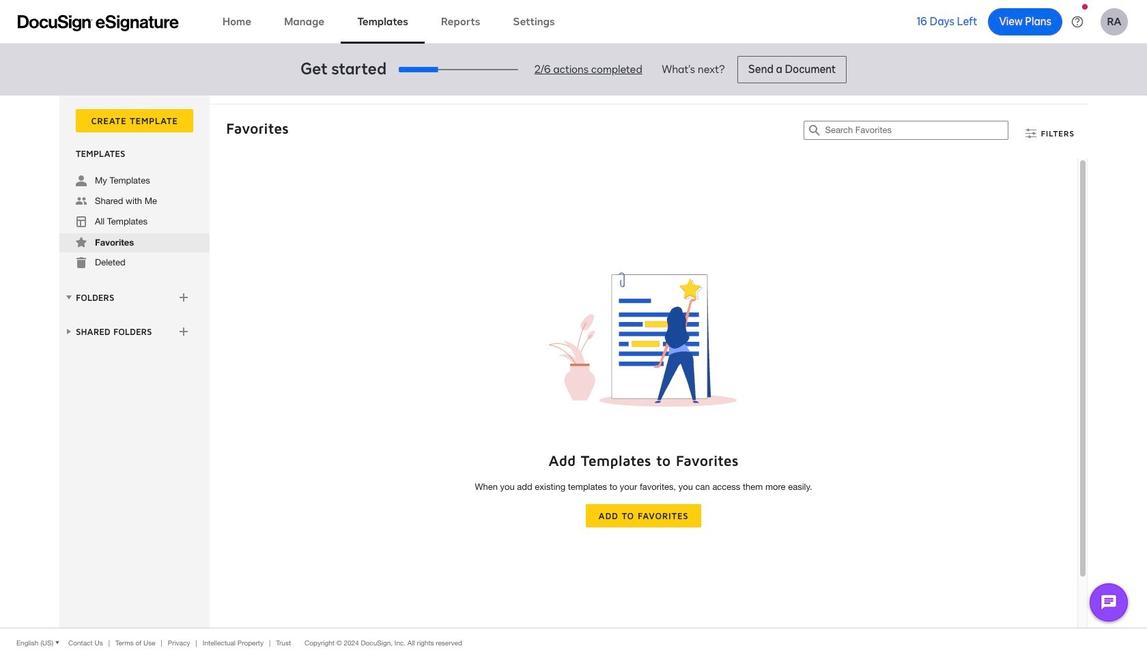 Task type: locate. For each thing, give the bounding box(es) containing it.
secondary navigation region
[[59, 96, 1091, 628]]

user image
[[76, 175, 87, 186]]

Search Favorites text field
[[825, 122, 1008, 139]]

more info region
[[0, 628, 1147, 658]]

templates image
[[76, 216, 87, 227]]

trash image
[[76, 257, 87, 268]]

star filled image
[[76, 237, 87, 248]]

view folders image
[[64, 292, 74, 303]]



Task type: vqa. For each thing, say whether or not it's contained in the screenshot.
DocuSign eSignature IMAGE
yes



Task type: describe. For each thing, give the bounding box(es) containing it.
docusign esignature image
[[18, 15, 179, 31]]

view shared folders image
[[64, 326, 74, 337]]

shared image
[[76, 196, 87, 207]]



